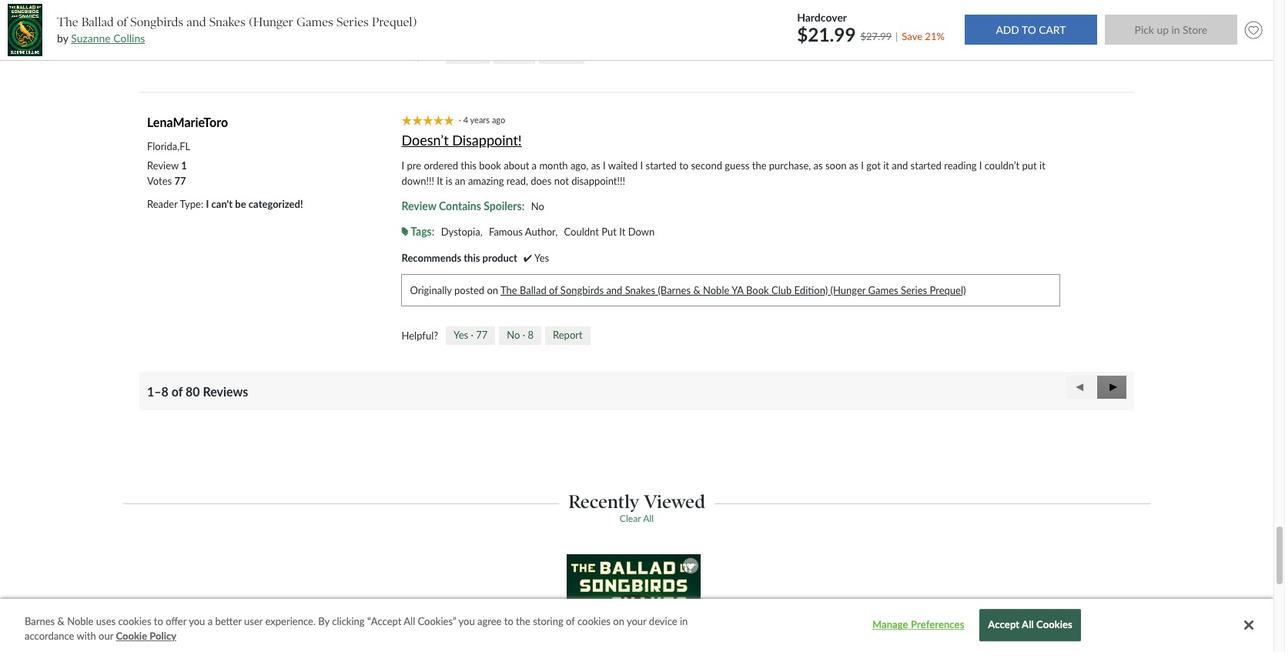 Task type: describe. For each thing, give the bounding box(es) containing it.
2 the ballad of songbirds and snakes (barnes & noble ya book club edition) (hunger games series prequel) link from the top
[[501, 284, 967, 296]]

4
[[464, 114, 468, 124]]

amazing
[[468, 175, 504, 187]]

80
[[186, 384, 200, 399]]

accept
[[989, 619, 1020, 632]]

no · 0
[[501, 48, 528, 61]]

book for 2nd the ballad of songbirds and snakes (barnes & noble ya book club edition) (hunger games series prequel) link from the top of the page
[[747, 284, 769, 296]]

snakes inside the ballad of songbirds and snakes (hunger games series prequel) by suzanne collins
[[209, 14, 246, 29]]

cookie
[[116, 631, 147, 643]]

famous
[[489, 225, 523, 238]]

1 edition) from the top
[[795, 3, 828, 16]]

2 (barnes from the top
[[658, 284, 691, 296]]

down!!!
[[402, 175, 435, 187]]

experience.
[[265, 616, 316, 628]]

no for no · 8
[[507, 329, 520, 341]]

1 the ballad of songbirds and snakes (barnes & noble ya book club edition) (hunger games series prequel) link from the top
[[501, 3, 967, 16]]

1 cookies from the left
[[118, 616, 151, 628]]

i pre ordered this book about a month ago, as i waited i started to second guess the purchase, as soon as i got it and started reading i couldn't put it down!!! it is an amazing read, does not disappoint!!!
[[402, 159, 1046, 187]]

2 ya from the top
[[732, 284, 744, 296]]

& for 1st the ballad of songbirds and snakes (barnes & noble ya book club edition) (hunger games series prequel) link from the top of the page
[[694, 3, 701, 16]]

an
[[455, 175, 466, 187]]

the ballad of songbirds and snakes (hunger games series prequel) by suzanne collins
[[57, 14, 417, 45]]

device
[[649, 616, 678, 628]]

helpful? for yes · 8
[[402, 49, 438, 61]]

user
[[244, 616, 263, 628]]

cookie policy
[[116, 631, 177, 643]]

1–8 of 80 reviews
[[147, 384, 254, 399]]

◄
[[1075, 381, 1086, 394]]

no · 8
[[507, 329, 534, 341]]

report for 8
[[553, 329, 583, 341]]

soon
[[826, 159, 847, 171]]

got
[[867, 159, 881, 171]]

report button for 0
[[540, 46, 585, 64]]

uses
[[96, 616, 116, 628]]

save 21%
[[902, 30, 945, 42]]

better
[[215, 616, 242, 628]]

by
[[57, 32, 68, 45]]

not
[[554, 175, 569, 187]]

florida,fl
[[147, 140, 190, 152]]

1 originally from the top
[[410, 3, 452, 16]]

the inside the ballad of songbirds and snakes (hunger games series prequel) by suzanne collins
[[57, 14, 78, 29]]

2 edition) from the top
[[795, 284, 828, 296]]

doesn't disappoint!
[[402, 132, 522, 149]]

1 vertical spatial review
[[402, 199, 437, 212]]

i left got
[[862, 159, 864, 171]]

florida,fl review 1 votes 77
[[147, 140, 190, 187]]

yes for no · 0
[[454, 48, 469, 61]]

book for 1st the ballad of songbirds and snakes (barnes & noble ya book club edition) (hunger games series prequel) link from the top of the page
[[747, 3, 769, 16]]

◄ button
[[1067, 376, 1097, 399]]

our
[[99, 631, 113, 643]]

reviews
[[203, 384, 248, 399]]

# tags: dystopia, famous author, couldnt put it down
[[402, 225, 655, 238]]

viewed
[[644, 490, 706, 513]]

barnes
[[25, 616, 55, 628]]

$27.99
[[861, 30, 892, 42]]

yes · 8
[[454, 48, 482, 61]]

all inside barnes & noble uses cookies to offer you a better user experience. by clicking "accept all cookies" you agree to the storing of cookies on your device in accordance with our
[[404, 616, 415, 628]]

ago,
[[571, 159, 589, 171]]

manage
[[873, 619, 909, 632]]

1 you from the left
[[189, 616, 205, 628]]

add to wishlist image
[[1242, 18, 1267, 43]]

1 (barnes from the top
[[658, 3, 691, 16]]

collins
[[114, 32, 145, 45]]

songbirds for 1st the ballad of songbirds and snakes (barnes & noble ya book club edition) (hunger games series prequel) link from the top of the page
[[561, 3, 604, 16]]

helpful? for yes · 77
[[402, 330, 438, 342]]

0
[[522, 48, 528, 61]]

your
[[627, 616, 647, 628]]

1 vertical spatial noble
[[703, 284, 730, 296]]

reader type: i can't be categorized!
[[147, 198, 303, 210]]

· for yes · 77
[[471, 329, 474, 341]]

disappoint!
[[452, 132, 522, 149]]

accept all cookies button
[[980, 610, 1082, 642]]

cookies
[[1037, 619, 1073, 632]]

categorized!
[[249, 198, 303, 210]]

and inside i pre ordered this book about a month ago, as i waited i started to second guess the purchase, as soon as i got it and started reading i couldn't put it down!!! it is an amazing read, does not disappoint!!!
[[892, 159, 909, 171]]

1 started from the left
[[646, 159, 677, 171]]

the ballad of songbirds and snakes (hunger games series prequel) image
[[8, 4, 42, 56]]

#
[[402, 227, 409, 235]]

1 vertical spatial yes
[[535, 252, 549, 264]]

1 originally posted on the ballad of songbirds and snakes (barnes & noble ya book club edition) (hunger games series prequel) from the top
[[410, 3, 967, 16]]

8 for yes · 8
[[476, 48, 482, 61]]

years
[[470, 114, 490, 124]]

posted for 1st the ballad of songbirds and snakes (barnes & noble ya book club edition) (hunger games series prequel) link from the top of the page
[[455, 3, 485, 16]]

0 vertical spatial on
[[487, 3, 499, 16]]

1 vertical spatial this
[[464, 252, 480, 264]]

reading
[[945, 159, 977, 171]]

a inside i pre ordered this book about a month ago, as i waited i started to second guess the purchase, as soon as i got it and started reading i couldn't put it down!!! it is an amazing read, does not disappoint!!!
[[532, 159, 537, 171]]

no inside review contains spoilers: no
[[531, 200, 545, 212]]

about
[[504, 159, 530, 171]]

2 as from the left
[[814, 159, 823, 171]]

report button for 8
[[546, 327, 591, 345]]

clicking
[[332, 616, 365, 628]]

preferences
[[911, 619, 965, 632]]

accept all cookies
[[989, 619, 1073, 632]]

1 as from the left
[[591, 159, 601, 171]]

1 ya from the top
[[732, 3, 744, 16]]

accordance
[[25, 631, 74, 643]]

review contains spoilers: no
[[402, 199, 545, 212]]

spoilers:
[[484, 199, 525, 212]]

month
[[540, 159, 568, 171]]

it inside # tags: dystopia, famous author, couldnt put it down
[[620, 225, 626, 238]]

storing
[[533, 616, 564, 628]]

a inside barnes & noble uses cookies to offer you a better user experience. by clicking "accept all cookies" you agree to the storing of cookies on your device in accordance with our
[[208, 616, 213, 628]]

►
[[1109, 381, 1120, 394]]

2 content helpfulness group from the top
[[402, 327, 591, 345]]

purchase,
[[770, 159, 811, 171]]

songbirds inside the ballad of songbirds and snakes (hunger games series prequel) by suzanne collins
[[130, 14, 184, 29]]

1
[[181, 159, 187, 171]]

2 originally from the top
[[410, 284, 452, 296]]

contains
[[439, 199, 481, 212]]

it inside i pre ordered this book about a month ago, as i waited i started to second guess the purchase, as soon as i got it and started reading i couldn't put it down!!! it is an amazing read, does not disappoint!!!
[[437, 175, 443, 187]]

type:
[[180, 198, 204, 210]]

2 started from the left
[[911, 159, 942, 171]]

✔
[[524, 252, 532, 264]]

of inside the ballad of songbirds and snakes (hunger games series prequel) by suzanne collins
[[117, 14, 127, 29]]

· for yes · 8
[[471, 48, 474, 61]]

i up disappoint!!! at the left of page
[[603, 159, 606, 171]]

no for no · 0
[[501, 48, 515, 61]]

i left can't
[[206, 198, 209, 210]]

book
[[479, 159, 502, 171]]

lenamarietoro
[[147, 114, 228, 129]]

on inside barnes & noble uses cookies to offer you a better user experience. by clicking "accept all cookies" you agree to the storing of cookies on your device in accordance with our
[[614, 616, 625, 628]]

couldn't
[[985, 159, 1020, 171]]

second
[[691, 159, 723, 171]]



Task type: locate. For each thing, give the bounding box(es) containing it.
yes for no · 8
[[454, 329, 469, 341]]

cookies up cookie
[[118, 616, 151, 628]]

8 left no · 0
[[476, 48, 482, 61]]

all right accept
[[1022, 619, 1035, 632]]

manage preferences button
[[871, 611, 967, 641]]

0 vertical spatial report
[[547, 48, 577, 61]]

77 inside florida,fl review 1 votes 77
[[175, 175, 186, 187]]

· right yes · 77
[[523, 329, 526, 341]]

product
[[483, 252, 518, 264]]

ballad inside the ballad of songbirds and snakes (hunger games series prequel) by suzanne collins
[[81, 14, 114, 29]]

games
[[869, 3, 899, 16], [297, 14, 334, 29], [869, 284, 899, 296]]

with
[[77, 631, 96, 643]]

no down does
[[531, 200, 545, 212]]

0 vertical spatial originally posted on the ballad of songbirds and snakes (barnes & noble ya book club edition) (hunger games series prequel)
[[410, 3, 967, 16]]

cookie policy link
[[116, 630, 177, 645]]

1 vertical spatial (barnes
[[658, 284, 691, 296]]

helpful? left yes · 77
[[402, 330, 438, 342]]

ballad up suzanne
[[81, 14, 114, 29]]

1 it from the left
[[884, 159, 890, 171]]

no
[[501, 48, 515, 61], [531, 200, 545, 212], [507, 329, 520, 341]]

1 vertical spatial book
[[747, 284, 769, 296]]

2 vertical spatial yes
[[454, 329, 469, 341]]

0 vertical spatial this
[[461, 159, 477, 171]]

reader
[[147, 198, 178, 210]]

1 vertical spatial originally
[[410, 284, 452, 296]]

is
[[446, 175, 453, 187]]

& inside barnes & noble uses cookies to offer you a better user experience. by clicking "accept all cookies" you agree to the storing of cookies on your device in accordance with our
[[57, 616, 65, 628]]

0 vertical spatial no
[[501, 48, 515, 61]]

8
[[476, 48, 482, 61], [528, 329, 534, 341]]

privacy alert dialog
[[0, 599, 1274, 653]]

1 horizontal spatial it
[[1040, 159, 1046, 171]]

1 horizontal spatial review
[[402, 199, 437, 212]]

all
[[404, 616, 415, 628], [1022, 619, 1035, 632]]

of
[[549, 3, 558, 16], [117, 14, 127, 29], [549, 284, 558, 296], [172, 384, 183, 399], [566, 616, 575, 628]]

2 posted from the top
[[455, 284, 485, 296]]

2 club from the top
[[772, 284, 792, 296]]

1 vertical spatial originally posted on the ballad of songbirds and snakes (barnes & noble ya book club edition) (hunger games series prequel)
[[410, 284, 967, 296]]

helpful? left "yes · 8" at the top of the page
[[402, 49, 438, 61]]

it right got
[[884, 159, 890, 171]]

the up by
[[57, 14, 78, 29]]

0 vertical spatial 77
[[175, 175, 186, 187]]

a left better at left bottom
[[208, 616, 213, 628]]

8 right yes · 77
[[528, 329, 534, 341]]

1 horizontal spatial a
[[532, 159, 537, 171]]

☆☆☆☆☆
[[402, 115, 455, 126], [402, 115, 455, 126]]

2 you from the left
[[459, 616, 475, 628]]

review inside florida,fl review 1 votes 77
[[147, 159, 179, 171]]

posted down the recommends this product ✔ yes
[[455, 284, 485, 296]]

to right "agree"
[[505, 616, 514, 628]]

0 vertical spatial helpful?
[[402, 49, 438, 61]]

1 club from the top
[[772, 3, 792, 16]]

cookies"
[[418, 616, 457, 628]]

cookies
[[118, 616, 151, 628], [578, 616, 611, 628]]

does
[[531, 175, 552, 187]]

1 book from the top
[[747, 3, 769, 16]]

1 horizontal spatial all
[[1022, 619, 1035, 632]]

yes · 77
[[454, 329, 488, 341]]

the for 1st the ballad of songbirds and snakes (barnes & noble ya book club edition) (hunger games series prequel) link from the top of the page
[[501, 3, 518, 16]]

$21.99 $27.99
[[798, 23, 892, 45]]

the right guess
[[753, 159, 767, 171]]

barnes & noble uses cookies to offer you a better user experience. by clicking "accept all cookies" you agree to the storing of cookies on your device in accordance with our
[[25, 616, 688, 643]]

waited
[[608, 159, 638, 171]]

0 vertical spatial 8
[[476, 48, 482, 61]]

the ballad of songbirds and snakes (barnes & noble ya book club edition) (hunger games series prequel) link
[[501, 3, 967, 16], [501, 284, 967, 296]]

i left pre
[[402, 159, 405, 171]]

0 horizontal spatial it
[[437, 175, 443, 187]]

no right yes · 77
[[507, 329, 520, 341]]

songbirds for 2nd the ballad of songbirds and snakes (barnes & noble ya book club edition) (hunger games series prequel) link from the top of the page
[[561, 284, 604, 296]]

the up no · 0
[[501, 3, 518, 16]]

series inside the ballad of songbirds and snakes (hunger games series prequel) by suzanne collins
[[337, 14, 369, 29]]

2 vertical spatial on
[[614, 616, 625, 628]]

list containing review
[[147, 158, 187, 188]]

0 vertical spatial the
[[753, 159, 767, 171]]

ballad up the 0
[[520, 3, 547, 16]]

0 horizontal spatial to
[[154, 616, 163, 628]]

· for no · 0
[[517, 48, 520, 61]]

2 it from the left
[[1040, 159, 1046, 171]]

originally
[[410, 3, 452, 16], [410, 284, 452, 296]]

as up disappoint!!! at the left of page
[[591, 159, 601, 171]]

8 for no · 8
[[528, 329, 534, 341]]

1 vertical spatial it
[[620, 225, 626, 238]]

1 horizontal spatial 8
[[528, 329, 534, 341]]

0 vertical spatial (barnes
[[658, 3, 691, 16]]

0 vertical spatial originally
[[410, 3, 452, 16]]

1 vertical spatial content helpfulness group
[[402, 327, 591, 345]]

to inside i pre ordered this book about a month ago, as i waited i started to second guess the purchase, as soon as i got it and started reading i couldn't put it down!!! it is an amazing read, does not disappoint!!!
[[680, 159, 689, 171]]

ballad down ✔
[[520, 284, 547, 296]]

you left "agree"
[[459, 616, 475, 628]]

1 vertical spatial 77
[[476, 329, 488, 341]]

0 vertical spatial the ballad of songbirds and snakes (barnes & noble ya book club edition) (hunger games series prequel) link
[[501, 3, 967, 16]]

0 vertical spatial report button
[[540, 46, 585, 64]]

series
[[901, 3, 928, 16], [337, 14, 369, 29], [901, 284, 928, 296]]

yes left no · 0
[[454, 48, 469, 61]]

& for 2nd the ballad of songbirds and snakes (barnes & noble ya book club edition) (hunger games series prequel) link from the top of the page
[[694, 284, 701, 296]]

to up the policy
[[154, 616, 163, 628]]

0 horizontal spatial cookies
[[118, 616, 151, 628]]

down
[[628, 225, 655, 238]]

be
[[235, 198, 246, 210]]

pre
[[407, 159, 422, 171]]

· left the 4
[[459, 114, 461, 124]]

0 horizontal spatial the
[[516, 616, 531, 628]]

as right soon
[[850, 159, 859, 171]]

1 horizontal spatial cookies
[[578, 616, 611, 628]]

i
[[402, 159, 405, 171], [603, 159, 606, 171], [641, 159, 644, 171], [862, 159, 864, 171], [980, 159, 983, 171], [206, 198, 209, 210]]

report
[[547, 48, 577, 61], [553, 329, 583, 341]]

review
[[147, 159, 179, 171], [402, 199, 437, 212]]

0 vertical spatial posted
[[455, 3, 485, 16]]

it right put at top
[[620, 225, 626, 238]]

review up the votes
[[147, 159, 179, 171]]

1 horizontal spatial to
[[505, 616, 514, 628]]

0 horizontal spatial all
[[404, 616, 415, 628]]

i right waited
[[641, 159, 644, 171]]

originally posted on the ballad of songbirds and snakes (barnes & noble ya book club edition) (hunger games series prequel)
[[410, 3, 967, 16], [410, 284, 967, 296]]

hardcover
[[798, 10, 848, 24]]

0 vertical spatial edition)
[[795, 3, 828, 16]]

1 vertical spatial report button
[[546, 327, 591, 345]]

"accept
[[367, 616, 402, 628]]

1 horizontal spatial 77
[[476, 329, 488, 341]]

· left no · 8
[[471, 329, 474, 341]]

doesn't
[[402, 132, 449, 149]]

posted up "yes · 8" at the top of the page
[[455, 3, 485, 16]]

disappoint!!!
[[572, 175, 626, 187]]

1 horizontal spatial started
[[911, 159, 942, 171]]

policy
[[150, 631, 177, 643]]

can't
[[212, 198, 233, 210]]

· left no · 0
[[471, 48, 474, 61]]

lenamarietoro button
[[147, 114, 228, 129]]

ordered
[[424, 159, 458, 171]]

77 down 1
[[175, 175, 186, 187]]

you
[[189, 616, 205, 628], [459, 616, 475, 628]]

2 helpful? from the top
[[402, 330, 438, 342]]

noble inside barnes & noble uses cookies to offer you a better user experience. by clicking "accept all cookies" you agree to the storing of cookies on your device in accordance with our
[[67, 616, 94, 628]]

the inside i pre ordered this book about a month ago, as i waited i started to second guess the purchase, as soon as i got it and started reading i couldn't put it down!!! it is an amazing read, does not disappoint!!!
[[753, 159, 767, 171]]

offer
[[166, 616, 187, 628]]

$21.99
[[798, 23, 856, 45]]

0 vertical spatial ya
[[732, 3, 744, 16]]

author,
[[525, 225, 558, 238]]

to
[[680, 159, 689, 171], [154, 616, 163, 628], [505, 616, 514, 628]]

recommends this product ✔ yes
[[402, 252, 549, 264]]

i right reading at top right
[[980, 159, 983, 171]]

0 vertical spatial noble
[[703, 3, 730, 16]]

1 horizontal spatial you
[[459, 616, 475, 628]]

1 vertical spatial posted
[[455, 284, 485, 296]]

1 vertical spatial the
[[516, 616, 531, 628]]

it right "put"
[[1040, 159, 1046, 171]]

the for 2nd the ballad of songbirds and snakes (barnes & noble ya book club edition) (hunger games series prequel) link from the top of the page
[[501, 284, 518, 296]]

· for no · 8
[[523, 329, 526, 341]]

0 vertical spatial a
[[532, 159, 537, 171]]

report button right the 0
[[540, 46, 585, 64]]

the inside barnes & noble uses cookies to offer you a better user experience. by clicking "accept all cookies" you agree to the storing of cookies on your device in accordance with our
[[516, 616, 531, 628]]

0 vertical spatial club
[[772, 3, 792, 16]]

2 cookies from the left
[[578, 616, 611, 628]]

prequel) inside the ballad of songbirds and snakes (hunger games series prequel) by suzanne collins
[[372, 14, 417, 29]]

2 originally posted on the ballad of songbirds and snakes (barnes & noble ya book club edition) (hunger games series prequel) from the top
[[410, 284, 967, 296]]

this inside i pre ordered this book about a month ago, as i waited i started to second guess the purchase, as soon as i got it and started reading i couldn't put it down!!! it is an amazing read, does not disappoint!!!
[[461, 159, 477, 171]]

posted
[[455, 3, 485, 16], [455, 284, 485, 296]]

ago
[[492, 114, 506, 124]]

2 vertical spatial no
[[507, 329, 520, 341]]

posted for 2nd the ballad of songbirds and snakes (barnes & noble ya book club edition) (hunger games series prequel) link from the top of the page
[[455, 284, 485, 296]]

1 vertical spatial report
[[553, 329, 583, 341]]

by
[[318, 616, 330, 628]]

3 as from the left
[[850, 159, 859, 171]]

77 inside content helpfulness 'group'
[[476, 329, 488, 341]]

to left second
[[680, 159, 689, 171]]

couldnt
[[564, 225, 599, 238]]

the
[[753, 159, 767, 171], [516, 616, 531, 628]]

1 helpful? from the top
[[402, 49, 438, 61]]

read,
[[507, 175, 528, 187]]

of inside barnes & noble uses cookies to offer you a better user experience. by clicking "accept all cookies" you agree to the storing of cookies on your device in accordance with our
[[566, 616, 575, 628]]

the
[[501, 3, 518, 16], [57, 14, 78, 29], [501, 284, 518, 296]]

1 vertical spatial helpful?
[[402, 330, 438, 342]]

2 vertical spatial noble
[[67, 616, 94, 628]]

0 vertical spatial review
[[147, 159, 179, 171]]

0 vertical spatial content helpfulness group
[[402, 46, 585, 64]]

this up 'an'
[[461, 159, 477, 171]]

it left is on the left of page
[[437, 175, 443, 187]]

0 horizontal spatial started
[[646, 159, 677, 171]]

2 vertical spatial &
[[57, 616, 65, 628]]

1 horizontal spatial it
[[620, 225, 626, 238]]

as
[[591, 159, 601, 171], [814, 159, 823, 171], [850, 159, 859, 171]]

1 vertical spatial club
[[772, 284, 792, 296]]

1 posted from the top
[[455, 3, 485, 16]]

2 horizontal spatial to
[[680, 159, 689, 171]]

1 horizontal spatial the
[[753, 159, 767, 171]]

1 content helpfulness group from the top
[[402, 46, 585, 64]]

1 vertical spatial a
[[208, 616, 213, 628]]

1 vertical spatial on
[[487, 284, 499, 296]]

agree
[[478, 616, 502, 628]]

you right offer
[[189, 616, 205, 628]]

cookies left your
[[578, 616, 611, 628]]

all right "accept
[[404, 616, 415, 628]]

· left the 0
[[517, 48, 520, 61]]

(hunger for 2nd the ballad of songbirds and snakes (barnes & noble ya book club edition) (hunger games series prequel) link from the top of the page
[[831, 284, 866, 296]]

all inside button
[[1022, 619, 1035, 632]]

report for 0
[[547, 48, 577, 61]]

review down down!!!
[[402, 199, 437, 212]]

games inside the ballad of songbirds and snakes (hunger games series prequel) by suzanne collins
[[297, 14, 334, 29]]

77 left no · 8
[[476, 329, 488, 341]]

0 horizontal spatial 77
[[175, 175, 186, 187]]

tags:
[[411, 225, 435, 238]]

guess
[[725, 159, 750, 171]]

and inside the ballad of songbirds and snakes (hunger games series prequel) by suzanne collins
[[187, 14, 206, 29]]

(barnes
[[658, 3, 691, 16], [658, 284, 691, 296]]

dystopia,
[[441, 225, 483, 238]]

0 horizontal spatial it
[[884, 159, 890, 171]]

the left storing
[[516, 616, 531, 628]]

in
[[680, 616, 688, 628]]

0 vertical spatial it
[[437, 175, 443, 187]]

1–8
[[147, 384, 169, 399]]

suzanne
[[71, 32, 111, 45]]

1 vertical spatial 8
[[528, 329, 534, 341]]

0 horizontal spatial a
[[208, 616, 213, 628]]

recently
[[569, 490, 640, 513]]

0 vertical spatial book
[[747, 3, 769, 16]]

1 vertical spatial edition)
[[795, 284, 828, 296]]

1 vertical spatial the ballad of songbirds and snakes (barnes & noble ya book club edition) (hunger games series prequel) link
[[501, 284, 967, 296]]

report right the 0
[[547, 48, 577, 61]]

the down product
[[501, 284, 518, 296]]

1 vertical spatial &
[[694, 284, 701, 296]]

(hunger for 1st the ballad of songbirds and snakes (barnes & noble ya book club edition) (hunger games series prequel) link from the top of the page
[[831, 3, 866, 16]]

prequel)
[[930, 3, 967, 16], [372, 14, 417, 29], [930, 284, 967, 296]]

no left the 0
[[501, 48, 515, 61]]

manage preferences
[[873, 619, 965, 632]]

0 horizontal spatial review
[[147, 159, 179, 171]]

0 vertical spatial &
[[694, 3, 701, 16]]

(hunger inside the ballad of songbirds and snakes (hunger games series prequel) by suzanne collins
[[249, 14, 294, 29]]

helpful?
[[402, 49, 438, 61], [402, 330, 438, 342]]

0 vertical spatial yes
[[454, 48, 469, 61]]

recommends
[[402, 252, 462, 264]]

put
[[1023, 159, 1038, 171]]

yes left no · 8
[[454, 329, 469, 341]]

a
[[532, 159, 537, 171], [208, 616, 213, 628]]

as left soon
[[814, 159, 823, 171]]

► button
[[1098, 376, 1127, 399]]

None submit
[[965, 15, 1098, 45], [1105, 15, 1238, 45], [965, 15, 1098, 45], [1105, 15, 1238, 45]]

started
[[646, 159, 677, 171], [911, 159, 942, 171]]

this left product
[[464, 252, 480, 264]]

list
[[147, 158, 187, 188]]

· 4 years ago
[[459, 114, 510, 124]]

book
[[747, 3, 769, 16], [747, 284, 769, 296]]

1 vertical spatial ya
[[732, 284, 744, 296]]

report button right no · 8
[[546, 327, 591, 345]]

1 vertical spatial no
[[531, 200, 545, 212]]

a up does
[[532, 159, 537, 171]]

started right waited
[[646, 159, 677, 171]]

recently viewed
[[569, 490, 706, 513]]

2 book from the top
[[747, 284, 769, 296]]

0 horizontal spatial you
[[189, 616, 205, 628]]

report button
[[540, 46, 585, 64], [546, 327, 591, 345]]

0 horizontal spatial as
[[591, 159, 601, 171]]

1 horizontal spatial as
[[814, 159, 823, 171]]

report right no · 8
[[553, 329, 583, 341]]

put
[[602, 225, 617, 238]]

ballad
[[520, 3, 547, 16], [81, 14, 114, 29], [520, 284, 547, 296]]

2 horizontal spatial as
[[850, 159, 859, 171]]

0 horizontal spatial 8
[[476, 48, 482, 61]]

1–8 of 80 reviews alert
[[147, 384, 254, 399]]

started left reading at top right
[[911, 159, 942, 171]]

and
[[607, 3, 623, 16], [187, 14, 206, 29], [892, 159, 909, 171], [607, 284, 623, 296]]

content helpfulness group
[[402, 46, 585, 64], [402, 327, 591, 345]]

yes right ✔
[[535, 252, 549, 264]]

ya
[[732, 3, 744, 16], [732, 284, 744, 296]]



Task type: vqa. For each thing, say whether or not it's contained in the screenshot.
"clicking"
yes



